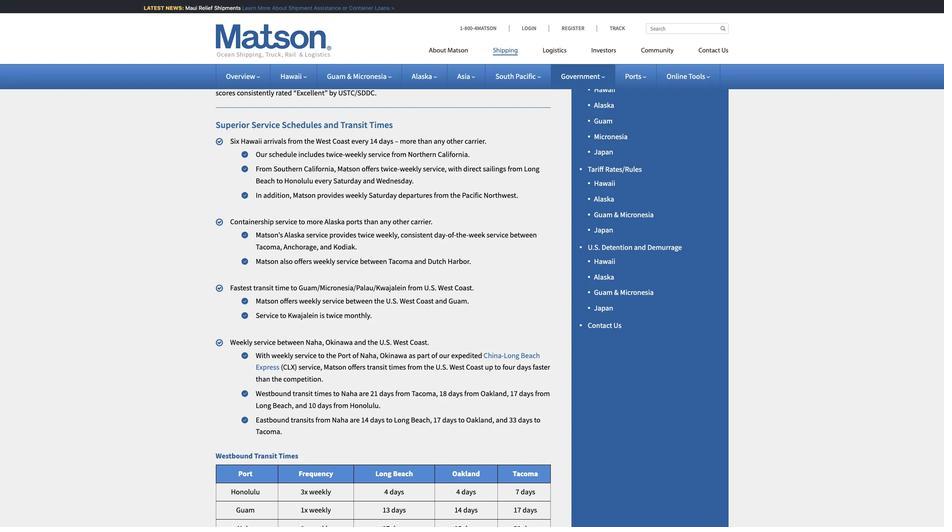 Task type: locate. For each thing, give the bounding box(es) containing it.
more right –
[[400, 137, 417, 146]]

beach, inside westbound transit times to naha are 21 days from tacoma, 18 days from oakland, 17 days from long beach, and 10 days from honolulu.
[[273, 401, 294, 411]]

provides inside the matson's alaska service provides twice weekly, consistent day-of-the-week service between tacoma, anchorage, and kodiak.
[[330, 230, 356, 240]]

every up our schedule includes twice-weekly service from northern california.
[[352, 137, 369, 146]]

33
[[509, 416, 517, 425]]

oakland,
[[481, 389, 509, 399], [466, 416, 495, 425]]

twice inside the matson's alaska service provides twice weekly, consistent day-of-the-week service between tacoma, anchorage, and kodiak.
[[358, 230, 375, 240]]

3 japan from the top
[[594, 304, 614, 313]]

0 horizontal spatial twice-
[[326, 150, 345, 159]]

us flag with us-flagged service caption image
[[523, 8, 551, 32]]

twice-
[[326, 150, 345, 159], [381, 164, 400, 174]]

part
[[417, 351, 430, 361]]

our
[[256, 150, 267, 159]]

coast left easy at the top
[[416, 8, 434, 18]]

0 vertical spatial service,
[[423, 164, 447, 174]]

beach, up eastbound
[[273, 401, 294, 411]]

cargo inside shipping containerized and bulk cargo to and from the u.s. west coast is easy and fast on u.s.-flagged vessels with matson's
[[318, 8, 335, 18]]

are inside westbound transit times to naha are 21 days from tacoma, 18 days from oakland, 17 days from long beach, and 10 days from honolulu.
[[359, 389, 369, 399]]

any up weekly,
[[380, 217, 391, 227]]

alaska up anchorage,
[[285, 230, 305, 240]]

1 vertical spatial equipment
[[594, 54, 629, 63]]

services. matson offers the industry's fastest transits with weekly service and dedicated terminals for faster cargo access.
[[216, 20, 497, 54]]

1 horizontal spatial port
[[338, 351, 351, 361]]

every down california, on the left of the page
[[315, 176, 332, 186]]

provides
[[317, 191, 344, 200], [330, 230, 356, 240]]

0 vertical spatial coast.
[[455, 284, 474, 293]]

alaska down detention
[[594, 273, 615, 282]]

transits down the 10
[[291, 416, 314, 425]]

1 horizontal spatial contact us link
[[686, 43, 729, 60]]

schedules down equipment overview link
[[609, 71, 641, 80]]

alaska down easy at the top
[[441, 20, 462, 30]]

0 horizontal spatial beach,
[[273, 401, 294, 411]]

twice down ports
[[358, 230, 375, 240]]

services
[[617, 8, 643, 18]]

hawaii link up the rated
[[281, 72, 307, 81]]

alaska link down detention
[[594, 273, 615, 282]]

1 vertical spatial any
[[380, 217, 391, 227]]

transit for naha
[[293, 389, 313, 399]]

alaska link for japan link related to detention
[[594, 273, 615, 282]]

is left easy at the top
[[435, 8, 440, 18]]

18
[[440, 389, 447, 399]]

0 horizontal spatial 4 days
[[385, 488, 404, 497]]

contact
[[699, 48, 721, 54], [588, 321, 612, 331]]

long inside from southern california, matson offers twice-weekly service, with direct sailings from long beach to honolulu every saturday and wednesday.
[[524, 164, 540, 174]]

as
[[409, 351, 416, 361]]

"excellent"
[[294, 88, 328, 98]]

oakland, inside the eastbound transits from naha are 14 days to long beach, 17 days to oakland, and 33 days to tacoma.
[[466, 416, 495, 425]]

logistics
[[543, 48, 567, 54]]

0 vertical spatial provides
[[317, 191, 344, 200]]

beach right china-
[[521, 351, 540, 361]]

1 horizontal spatial 4
[[456, 488, 460, 497]]

us inside top menu navigation
[[722, 48, 729, 54]]

1 vertical spatial saturday
[[369, 191, 397, 200]]

14 up our schedule includes twice-weekly service from northern california.
[[370, 137, 378, 146]]

and
[[289, 8, 301, 18], [344, 8, 356, 18], [457, 8, 469, 18], [411, 32, 423, 42], [446, 64, 458, 74], [216, 76, 228, 86], [325, 76, 337, 86], [324, 119, 339, 131], [363, 176, 375, 186], [320, 242, 332, 252], [634, 243, 646, 252], [415, 257, 426, 266], [435, 297, 447, 306], [354, 338, 366, 347], [295, 401, 307, 411], [496, 416, 508, 425]]

1 vertical spatial naha,
[[360, 351, 379, 361]]

4matson
[[475, 25, 497, 32]]

superior
[[216, 119, 250, 131]]

0 vertical spatial contact
[[699, 48, 721, 54]]

1 horizontal spatial naha,
[[360, 351, 379, 361]]

1 vertical spatial cargo
[[235, 44, 252, 54]]

2 vertical spatial than
[[256, 375, 270, 384]]

1 vertical spatial about
[[429, 48, 446, 54]]

online tools link
[[667, 72, 710, 81]]

offers inside (clx) service, matson offers transit times from the u.s. west coast up to four days faster than the competition.
[[348, 363, 366, 373]]

every
[[352, 137, 369, 146], [315, 176, 332, 186]]

14 days
[[455, 506, 478, 516]]

schedule
[[269, 150, 297, 159]]

naha, up service to at the bottom left
[[306, 338, 324, 347]]

1 vertical spatial okinawa
[[380, 351, 407, 361]]

long up four
[[504, 351, 520, 361]]

alaska down 'tariff'
[[594, 194, 615, 204]]

their
[[345, 76, 360, 86]]

guam & micronesia link for tariff
[[594, 210, 654, 219]]

0 horizontal spatial every
[[315, 176, 332, 186]]

a
[[246, 64, 250, 74]]

1 4 from the left
[[385, 488, 388, 497]]

honolulu inside from southern california, matson offers twice-weekly service, with direct sailings from long beach to honolulu every saturday and wednesday.
[[284, 176, 313, 186]]

and inside westbound transit times to naha are 21 days from tacoma, 18 days from oakland, 17 days from long beach, and 10 days from honolulu.
[[295, 401, 307, 411]]

2 vertical spatial guam & micronesia link
[[594, 288, 654, 298]]

0 horizontal spatial transit
[[253, 284, 274, 293]]

times
[[370, 119, 393, 131], [279, 452, 299, 461]]

weekly service between naha, okinawa and the u.s. west coast.
[[230, 338, 429, 347]]

1 horizontal spatial every
[[352, 137, 369, 146]]

transits inside "services. matson offers the industry's fastest transits with weekly service and dedicated terminals for faster cargo access."
[[325, 32, 348, 42]]

1 vertical spatial transits
[[291, 416, 314, 425]]

offers
[[240, 32, 258, 42], [362, 164, 379, 174], [294, 257, 312, 266], [280, 297, 298, 306], [348, 363, 366, 373]]

0 vertical spatial us
[[722, 48, 729, 54]]

0 vertical spatial carrier.
[[465, 137, 487, 146]]

surface
[[484, 64, 507, 74]]

1 vertical spatial japan
[[594, 226, 614, 235]]

coast inside shipping containerized and bulk cargo to and from the u.s. west coast is easy and fast on u.s.-flagged vessels with matson's
[[416, 8, 434, 18]]

and up "scores"
[[216, 76, 228, 86]]

service up "with weekly" at the left bottom
[[254, 338, 276, 347]]

weekly down kodiak. on the top of page
[[314, 257, 335, 266]]

17 inside the eastbound transits from naha are 14 days to long beach, 17 days to oakland, and 33 days to tacoma.
[[434, 416, 441, 425]]

westbound inside westbound transit times to naha are 21 days from tacoma, 18 days from oakland, 17 days from long beach, and 10 days from honolulu.
[[256, 389, 291, 399]]

time inside matson is a long-time partner of the u.s. transportation command (ustc) and military surface deployment and distribution command (sddc) and is their leading liner carrier in the pacific with monthly performance scores consistently rated "excellent" by ustc/sddc.
[[268, 64, 282, 74]]

hawaii link down vessel
[[594, 85, 616, 94]]

0 vertical spatial japan
[[594, 147, 614, 157]]

and left the 10
[[295, 401, 307, 411]]

equipment link
[[588, 24, 623, 33]]

pacific inside matson is a long-time partner of the u.s. transportation command (ustc) and military surface deployment and distribution command (sddc) and is their leading liner carrier in the pacific with monthly performance scores consistently rated "excellent" by ustc/sddc.
[[442, 76, 463, 86]]

naha,
[[306, 338, 324, 347], [360, 351, 379, 361]]

offers down flagged
[[240, 32, 258, 42]]

equipment up refrigerated
[[588, 24, 623, 33]]

1 horizontal spatial beach,
[[411, 416, 432, 425]]

online
[[667, 72, 687, 81]]

with
[[279, 20, 292, 30], [349, 32, 363, 42], [464, 76, 478, 86], [448, 164, 462, 174]]

hawaii up our
[[241, 137, 262, 146]]

transit inside westbound transit times to naha are 21 days from tacoma, 18 days from oakland, 17 days from long beach, and 10 days from honolulu.
[[293, 389, 313, 399]]

okinawa
[[326, 338, 353, 347], [380, 351, 407, 361]]

1x weekly
[[301, 506, 331, 516]]

between inside the matson's alaska service provides twice weekly, consistent day-of-the-week service between tacoma, anchorage, and kodiak.
[[510, 230, 537, 240]]

contact us inside top menu navigation
[[699, 48, 729, 54]]

twice
[[358, 230, 375, 240], [326, 311, 343, 321]]

1 horizontal spatial service,
[[423, 164, 447, 174]]

japan link for rates/rules
[[594, 226, 614, 235]]

2 vertical spatial beach
[[393, 470, 413, 479]]

guam/micronesia/palau/kwajalein
[[299, 284, 407, 293]]

1 vertical spatial faster
[[533, 363, 550, 373]]

u.s. inside (clx) service, matson offers transit times from the u.s. west coast up to four days faster than the competition.
[[436, 363, 448, 373]]

southern
[[274, 164, 303, 174]]

between
[[510, 230, 537, 240], [360, 257, 387, 266], [346, 297, 373, 306], [277, 338, 304, 347]]

with inside shipping containerized and bulk cargo to and from the u.s. west coast is easy and fast on u.s.-flagged vessels with matson's
[[279, 20, 292, 30]]

oakland, down 'up'
[[481, 389, 509, 399]]

weekly inside "services. matson offers the industry's fastest transits with weekly service and dedicated terminals for faster cargo access."
[[365, 32, 386, 42]]

okinawa down monthly. on the left bottom
[[326, 338, 353, 347]]

2 vertical spatial transit
[[293, 389, 313, 399]]

weekly
[[365, 32, 386, 42], [345, 150, 367, 159], [400, 164, 422, 174], [346, 191, 367, 200], [314, 257, 335, 266], [299, 297, 321, 306], [309, 488, 331, 497], [309, 506, 331, 516]]

and inside from southern california, matson offers twice-weekly service, with direct sailings from long beach to honolulu every saturday and wednesday.
[[363, 176, 375, 186]]

service, down northern
[[423, 164, 447, 174]]

service right the "week" at the top
[[487, 230, 509, 240]]

1 horizontal spatial container
[[628, 40, 658, 49]]

offers inside from southern california, matson offers twice-weekly service, with direct sailings from long beach to honolulu every saturday and wednesday.
[[362, 164, 379, 174]]

4 up 13
[[385, 488, 388, 497]]

17 up 33
[[510, 389, 518, 399]]

west inside (clx) service, matson offers transit times from the u.s. west coast up to four days faster than the competition.
[[450, 363, 465, 373]]

tacoma, up also in the left of the page
[[256, 242, 282, 252]]

maui
[[181, 5, 193, 11]]

the inside "services. matson offers the industry's fastest transits with weekly service and dedicated terminals for faster cargo access."
[[259, 32, 269, 42]]

service, inside from southern california, matson offers twice-weekly service, with direct sailings from long beach to honolulu every saturday and wednesday.
[[423, 164, 447, 174]]

partner
[[283, 64, 306, 74]]

tacoma, inside the matson's alaska service provides twice weekly, consistent day-of-the-week service between tacoma, anchorage, and kodiak.
[[256, 242, 282, 252]]

1 vertical spatial every
[[315, 176, 332, 186]]

contact us link
[[686, 43, 729, 60], [588, 321, 622, 331]]

0 horizontal spatial schedules
[[282, 119, 322, 131]]

pacific down military
[[442, 76, 463, 86]]

0 vertical spatial equipment
[[588, 24, 623, 33]]

0 vertical spatial container
[[345, 5, 370, 11]]

Search search field
[[646, 23, 729, 34]]

than down express
[[256, 375, 270, 384]]

17 inside westbound transit times to naha are 21 days from tacoma, 18 days from oakland, 17 days from long beach, and 10 days from honolulu.
[[510, 389, 518, 399]]

time
[[268, 64, 282, 74], [275, 284, 289, 293]]

0 vertical spatial beach
[[256, 176, 275, 186]]

14 down oakland
[[455, 506, 462, 516]]

1 horizontal spatial command
[[389, 64, 422, 74]]

alaska inside the matson's alaska service provides twice weekly, consistent day-of-the-week service between tacoma, anchorage, and kodiak.
[[285, 230, 305, 240]]

14 down honolulu.
[[361, 416, 369, 425]]

the left '>'
[[374, 8, 384, 18]]

alaska
[[441, 20, 462, 30], [412, 72, 432, 81], [594, 101, 615, 110], [594, 194, 615, 204], [325, 217, 345, 227], [285, 230, 305, 240], [594, 273, 615, 282]]

(clx)
[[281, 363, 297, 373]]

transit right fastest
[[253, 284, 274, 293]]

about down dedicated
[[429, 48, 446, 54]]

0 vertical spatial overview
[[630, 54, 660, 63]]

1 horizontal spatial any
[[434, 137, 445, 146]]

0 horizontal spatial command
[[268, 76, 300, 86]]

westbound transit times to naha are 21 days from tacoma, 18 days from oakland, 17 days from long beach, and 10 days from honolulu.
[[256, 389, 550, 411]]

1 vertical spatial beach
[[521, 351, 540, 361]]

overview
[[630, 54, 660, 63], [226, 72, 255, 81]]

carrier. up california. on the top left
[[465, 137, 487, 146]]

0 horizontal spatial times
[[315, 389, 332, 399]]

shipping down for
[[493, 48, 518, 54]]

guam & micronesia
[[327, 72, 387, 81], [594, 210, 654, 219], [594, 288, 654, 298]]

0 horizontal spatial 14
[[361, 416, 369, 425]]

weekly
[[230, 338, 253, 347]]

saturday inside from southern california, matson offers twice-weekly service, with direct sailings from long beach to honolulu every saturday and wednesday.
[[333, 176, 362, 186]]

0 horizontal spatial matson's
[[256, 230, 283, 240]]

hawaii down vessel
[[594, 85, 616, 94]]

shipping inside shipping containerized and bulk cargo to and from the u.s. west coast is easy and fast on u.s.-flagged vessels with matson's
[[216, 8, 244, 18]]

okinawa left as
[[380, 351, 407, 361]]

1 vertical spatial provides
[[330, 230, 356, 240]]

faster down u.s.-
[[216, 44, 233, 54]]

coast. up part in the bottom of the page
[[410, 338, 429, 347]]

ports
[[346, 217, 363, 227]]

also
[[280, 257, 293, 266]]

tacoma down the matson's alaska service provides twice weekly, consistent day-of-the-week service between tacoma, anchorage, and kodiak.
[[389, 257, 413, 266]]

guam & micronesia for tariff
[[594, 210, 654, 219]]

twice left monthly. on the left bottom
[[326, 311, 343, 321]]

service,
[[423, 164, 447, 174], [299, 363, 322, 373]]

provides up kodiak. on the top of page
[[330, 230, 356, 240]]

command
[[389, 64, 422, 74], [268, 76, 300, 86]]

hawaii link down or
[[322, 20, 344, 30]]

1 japan link from the top
[[594, 147, 614, 157]]

0 horizontal spatial of
[[308, 64, 314, 74]]

1 vertical spatial command
[[268, 76, 300, 86]]

offers inside "services. matson offers the industry's fastest transits with weekly service and dedicated terminals for faster cargo access."
[[240, 32, 258, 42]]

japan link for detention
[[594, 304, 614, 313]]

and left 33
[[496, 416, 508, 425]]

4 days down oakland
[[456, 488, 476, 497]]

0 vertical spatial saturday
[[333, 176, 362, 186]]

1 vertical spatial matson's
[[256, 230, 283, 240]]

u.s. inside matson is a long-time partner of the u.s. transportation command (ustc) and military surface deployment and distribution command (sddc) and is their leading liner carrier in the pacific with monthly performance scores consistently rated "excellent" by ustc/sddc.
[[327, 64, 340, 74]]

alaska link right liner
[[412, 72, 437, 81]]

1 vertical spatial us
[[614, 321, 622, 331]]

to inside from southern california, matson offers twice-weekly service, with direct sailings from long beach to honolulu every saturday and wednesday.
[[277, 176, 283, 186]]

1 horizontal spatial us
[[722, 48, 729, 54]]

from
[[358, 8, 373, 18], [288, 137, 303, 146], [392, 150, 407, 159], [508, 164, 523, 174], [434, 191, 449, 200], [408, 284, 423, 293], [408, 363, 423, 373], [395, 389, 410, 399], [464, 389, 479, 399], [535, 389, 550, 399], [334, 401, 348, 411], [316, 416, 331, 425]]

time left partner
[[268, 64, 282, 74]]

service to
[[295, 351, 325, 361]]

1 horizontal spatial twice-
[[381, 164, 400, 174]]

0 vertical spatial twice
[[358, 230, 375, 240]]

fast
[[471, 8, 482, 18]]

1 vertical spatial twice
[[326, 311, 343, 321]]

harbor.
[[448, 257, 471, 266]]

1 horizontal spatial okinawa
[[380, 351, 407, 361]]

1 vertical spatial service,
[[299, 363, 322, 373]]

port down the "westbound transit times" at the bottom
[[238, 470, 253, 479]]

oakland, inside westbound transit times to naha are 21 days from tacoma, 18 days from oakland, 17 days from long beach, and 10 days from honolulu.
[[481, 389, 509, 399]]

1 vertical spatial other
[[393, 217, 410, 227]]

0 vertical spatial any
[[434, 137, 445, 146]]

vessel schedules link
[[588, 71, 641, 80]]

of inside matson is a long-time partner of the u.s. transportation command (ustc) and military surface deployment and distribution command (sddc) and is their leading liner carrier in the pacific with monthly performance scores consistently rated "excellent" by ustc/sddc.
[[308, 64, 314, 74]]

the inside shipping containerized and bulk cargo to and from the u.s. west coast is easy and fast on u.s.-flagged vessels with matson's
[[374, 8, 384, 18]]

other
[[447, 137, 463, 146], [393, 217, 410, 227]]

investors link
[[579, 43, 629, 60]]

in
[[256, 191, 262, 200]]

matson offers weekly service between the u.s. west coast and guam.
[[256, 297, 469, 306]]

1 horizontal spatial cargo
[[318, 8, 335, 18]]

service down '>'
[[388, 32, 410, 42]]

time down also in the left of the page
[[275, 284, 289, 293]]

expedited
[[451, 351, 482, 361]]

1 vertical spatial coast.
[[410, 338, 429, 347]]

transit
[[341, 119, 368, 131], [254, 452, 277, 461]]

None search field
[[646, 23, 729, 34]]

tacoma up 7 days
[[513, 470, 538, 479]]

shipping up equipment link at the right
[[588, 8, 616, 18]]

3 japan link from the top
[[594, 304, 614, 313]]

0 horizontal spatial twice
[[326, 311, 343, 321]]

u.s.
[[386, 8, 398, 18], [327, 64, 340, 74], [588, 243, 600, 252], [424, 284, 437, 293], [386, 297, 398, 306], [380, 338, 392, 347], [436, 363, 448, 373]]

other up weekly,
[[393, 217, 410, 227]]

matson's down containership
[[256, 230, 283, 240]]

with down california. on the top left
[[448, 164, 462, 174]]

2 vertical spatial guam & micronesia
[[594, 288, 654, 298]]

services.
[[463, 20, 490, 30]]

overview up consistently
[[226, 72, 255, 81]]

long inside the eastbound transits from naha are 14 days to long beach, 17 days to oakland, and 33 days to tacoma.
[[394, 416, 410, 425]]

equipment overview
[[594, 54, 660, 63]]

1 horizontal spatial westbound
[[256, 389, 291, 399]]

matson inside top menu navigation
[[448, 48, 468, 54]]

tacoma.
[[256, 428, 282, 437]]

matson inside "services. matson offers the industry's fastest transits with weekly service and dedicated terminals for faster cargo access."
[[216, 32, 238, 42]]

top menu navigation
[[429, 43, 729, 60]]

beach
[[256, 176, 275, 186], [521, 351, 540, 361], [393, 470, 413, 479]]

coast. up guam.
[[455, 284, 474, 293]]

shipping for shipping services
[[588, 8, 616, 18]]

1 japan from the top
[[594, 147, 614, 157]]

2 japan from the top
[[594, 226, 614, 235]]

alaska link down easy at the top
[[441, 20, 462, 30]]

1 horizontal spatial matson's
[[294, 20, 321, 30]]

community link
[[629, 43, 686, 60]]

westbound for westbound transit times
[[216, 452, 253, 461]]

register
[[562, 25, 585, 32]]

blue matson logo with ocean, shipping, truck, rail and logistics written beneath it. image
[[216, 24, 332, 58]]

guam & micronesia link for u.s.
[[594, 288, 654, 298]]

of up (sddc)
[[308, 64, 314, 74]]

on
[[483, 8, 491, 18]]

matson inside from southern california, matson offers twice-weekly service, with direct sailings from long beach to honolulu every saturday and wednesday.
[[338, 164, 360, 174]]

0 horizontal spatial beach
[[256, 176, 275, 186]]

0 horizontal spatial tacoma,
[[256, 242, 282, 252]]

2 4 days from the left
[[456, 488, 476, 497]]

track link
[[597, 25, 625, 32]]

0 vertical spatial contact us
[[699, 48, 729, 54]]

long down westbound transit times to naha are 21 days from tacoma, 18 days from oakland, 17 days from long beach, and 10 days from honolulu.
[[394, 416, 410, 425]]

long inside china-long beach express
[[504, 351, 520, 361]]

0 horizontal spatial okinawa
[[326, 338, 353, 347]]

shipping up u.s.-
[[216, 8, 244, 18]]

days inside (clx) service, matson offers transit times from the u.s. west coast up to four days faster than the competition.
[[517, 363, 532, 373]]

are
[[359, 389, 369, 399], [350, 416, 360, 425]]

1 horizontal spatial tacoma,
[[412, 389, 438, 399]]

service
[[252, 119, 280, 131], [256, 311, 279, 321]]

cargo up a
[[235, 44, 252, 54]]

alaska link down 'tariff'
[[594, 194, 615, 204]]

from inside shipping containerized and bulk cargo to and from the u.s. west coast is easy and fast on u.s.-flagged vessels with matson's
[[358, 8, 373, 18]]

containerized
[[245, 8, 287, 18]]

1 vertical spatial westbound
[[216, 452, 253, 461]]

long up 13
[[376, 470, 392, 479]]

equipment for equipment overview
[[594, 54, 629, 63]]

service up arrivals
[[252, 119, 280, 131]]

micronesia link
[[594, 132, 628, 141]]

0 horizontal spatial 4
[[385, 488, 388, 497]]

guam & micronesia link
[[327, 72, 392, 81], [594, 210, 654, 219], [594, 288, 654, 298]]

container
[[345, 5, 370, 11], [628, 40, 658, 49]]

are down honolulu.
[[350, 416, 360, 425]]

the-
[[456, 230, 469, 240]]

with inside from southern california, matson offers twice-weekly service, with direct sailings from long beach to honolulu every saturday and wednesday.
[[448, 164, 462, 174]]

japan link
[[594, 147, 614, 157], [594, 226, 614, 235], [594, 304, 614, 313]]

weekly down shipping containerized and bulk cargo to and from the u.s. west coast is easy and fast on u.s.-flagged vessels with matson's
[[365, 32, 386, 42]]

long
[[524, 164, 540, 174], [504, 351, 520, 361], [256, 401, 271, 411], [394, 416, 410, 425], [376, 470, 392, 479]]

the up with weekly service to the port of naha, okinawa as part of our expedited
[[368, 338, 378, 347]]

matson inside matson is a long-time partner of the u.s. transportation command (ustc) and military surface deployment and distribution command (sddc) and is their leading liner carrier in the pacific with monthly performance scores consistently rated "excellent" by ustc/sddc.
[[216, 64, 238, 74]]

1 horizontal spatial transit
[[293, 389, 313, 399]]

schedules up includes
[[282, 119, 322, 131]]

coast.
[[455, 284, 474, 293], [410, 338, 429, 347]]

2 vertical spatial japan
[[594, 304, 614, 313]]

shipping inside top menu navigation
[[493, 48, 518, 54]]

tacoma, left 18
[[412, 389, 438, 399]]

2 vertical spatial &
[[614, 288, 619, 298]]

guam link
[[594, 116, 613, 126]]

monthly.
[[344, 311, 372, 321]]

guam.
[[449, 297, 469, 306]]

service, inside (clx) service, matson offers transit times from the u.s. west coast up to four days faster than the competition.
[[299, 363, 322, 373]]

transits inside the eastbound transits from naha are 14 days to long beach, 17 days to oakland, and 33 days to tacoma.
[[291, 416, 314, 425]]

0 vertical spatial naha,
[[306, 338, 324, 347]]

2 japan link from the top
[[594, 226, 614, 235]]

fastest
[[303, 32, 323, 42]]

carrier.
[[465, 137, 487, 146], [411, 217, 433, 227]]

the right in
[[431, 76, 441, 86]]

hawaii down 'tariff'
[[594, 179, 616, 188]]

shipping for shipping containerized and bulk cargo to and from the u.s. west coast is easy and fast on u.s.-flagged vessels with matson's
[[216, 8, 244, 18]]

0 vertical spatial guam & micronesia
[[327, 72, 387, 81]]

service down addition,
[[275, 217, 297, 227]]

long right sailings
[[524, 164, 540, 174]]

1 4 days from the left
[[385, 488, 404, 497]]

with inside "services. matson offers the industry's fastest transits with weekly service and dedicated terminals for faster cargo access."
[[349, 32, 363, 42]]

0 horizontal spatial cargo
[[235, 44, 252, 54]]

(sddc)
[[302, 76, 324, 86]]



Task type: vqa. For each thing, say whether or not it's contained in the screenshot.


Task type: describe. For each thing, give the bounding box(es) containing it.
1 vertical spatial contact
[[588, 321, 612, 331]]

and up the by
[[325, 76, 337, 86]]

beach, inside the eastbound transits from naha are 14 days to long beach, 17 days to oakland, and 33 days to tacoma.
[[411, 416, 432, 425]]

pacific down direct at the top of the page
[[462, 191, 482, 200]]

asia link
[[458, 72, 475, 81]]

ports link
[[625, 72, 647, 81]]

alaska up guam link
[[594, 101, 615, 110]]

0 vertical spatial times
[[370, 119, 393, 131]]

0 vertical spatial guam & micronesia link
[[327, 72, 392, 81]]

1 horizontal spatial coast.
[[455, 284, 474, 293]]

tools
[[689, 72, 706, 81]]

0 horizontal spatial container
[[345, 5, 370, 11]]

and left fast
[[457, 8, 469, 18]]

0 horizontal spatial times
[[279, 452, 299, 461]]

performance
[[507, 76, 547, 86]]

weekly up ports
[[346, 191, 367, 200]]

frequency
[[299, 470, 333, 479]]

and inside the eastbound transits from naha are 14 days to long beach, 17 days to oakland, and 33 days to tacoma.
[[496, 416, 508, 425]]

about matson
[[429, 48, 468, 54]]

honolulu.
[[350, 401, 381, 411]]

1 horizontal spatial more
[[400, 137, 417, 146]]

west inside shipping containerized and bulk cargo to and from the u.s. west coast is easy and fast on u.s.-flagged vessels with matson's
[[400, 8, 415, 18]]

tariff
[[588, 165, 604, 174]]

oakland, for 17
[[481, 389, 509, 399]]

beach inside china-long beach express
[[521, 351, 540, 361]]

sailings
[[483, 164, 506, 174]]

naha inside the eastbound transits from naha are 14 days to long beach, 17 days to oakland, and 33 days to tacoma.
[[332, 416, 348, 425]]

coast inside (clx) service, matson offers transit times from the u.s. west coast up to four days faster than the competition.
[[466, 363, 484, 373]]

terminals
[[457, 32, 487, 42]]

about inside top menu navigation
[[429, 48, 446, 54]]

every inside from southern california, matson offers twice-weekly service, with direct sailings from long beach to honolulu every saturday and wednesday.
[[315, 176, 332, 186]]

1 vertical spatial schedules
[[282, 119, 322, 131]]

weekly down six hawaii arrivals from the west coast every 14 days – more than any other carrier.
[[345, 150, 367, 159]]

dutch
[[428, 257, 446, 266]]

is inside shipping containerized and bulk cargo to and from the u.s. west coast is easy and fast on u.s.-flagged vessels with matson's
[[435, 8, 440, 18]]

online tools
[[667, 72, 706, 81]]

weekly right 1x in the left bottom of the page
[[309, 506, 331, 516]]

cargo inside "services. matson offers the industry's fastest transits with weekly service and dedicated terminals for faster cargo access."
[[235, 44, 252, 54]]

and inside "services. matson offers the industry's fastest transits with weekly service and dedicated terminals for faster cargo access."
[[411, 32, 423, 42]]

hawaii up the rated
[[281, 72, 302, 81]]

california,
[[304, 164, 336, 174]]

2 horizontal spatial of
[[432, 351, 438, 361]]

asia
[[458, 72, 470, 81]]

the down weekly service between naha, okinawa and the u.s. west coast.
[[326, 351, 336, 361]]

1 vertical spatial more
[[307, 217, 323, 227]]

weekly,
[[376, 230, 399, 240]]

offers up kwajalein
[[280, 297, 298, 306]]

south
[[496, 72, 514, 81]]

1 horizontal spatial saturday
[[369, 191, 397, 200]]

matson also offers weekly service between tacoma and dutch harbor.
[[256, 257, 471, 266]]

alaska right liner
[[412, 72, 432, 81]]

1 vertical spatial overview
[[226, 72, 255, 81]]

vessel schedules
[[588, 71, 641, 80]]

are inside the eastbound transits from naha are 14 days to long beach, 17 days to oakland, and 33 days to tacoma.
[[350, 416, 360, 425]]

transit for guam/micronesia/palau/kwajalein
[[253, 284, 274, 293]]

and left guam.
[[435, 297, 447, 306]]

0 horizontal spatial other
[[393, 217, 410, 227]]

service inside "services. matson offers the industry's fastest transits with weekly service and dedicated terminals for faster cargo access."
[[388, 32, 410, 42]]

1 vertical spatial container
[[628, 40, 658, 49]]

for
[[488, 32, 497, 42]]

shipping link
[[481, 43, 531, 60]]

faster inside (clx) service, matson offers transit times from the u.s. west coast up to four days faster than the competition.
[[533, 363, 550, 373]]

matson's inside the matson's alaska service provides twice weekly, consistent day-of-the-week service between tacoma, anchorage, and kodiak.
[[256, 230, 283, 240]]

times inside westbound transit times to naha are 21 days from tacoma, 18 days from oakland, 17 days from long beach, and 10 days from honolulu.
[[315, 389, 332, 399]]

and down about matson link
[[446, 64, 458, 74]]

0 vertical spatial command
[[389, 64, 422, 74]]

with inside matson is a long-time partner of the u.s. transportation command (ustc) and military surface deployment and distribution command (sddc) and is their leading liner carrier in the pacific with monthly performance scores consistently rated "excellent" by ustc/sddc.
[[464, 76, 478, 86]]

shipments
[[210, 5, 237, 11]]

direct
[[464, 164, 482, 174]]

shipping down search "search field"
[[660, 40, 688, 49]]

transit inside (clx) service, matson offers transit times from the u.s. west coast up to four days faster than the competition.
[[367, 363, 387, 373]]

addition,
[[263, 191, 292, 200]]

matson's alaska service provides twice weekly, consistent day-of-the-week service between tacoma, anchorage, and kodiak.
[[256, 230, 537, 252]]

military
[[459, 64, 483, 74]]

community
[[641, 48, 674, 54]]

1 vertical spatial contact us link
[[588, 321, 622, 331]]

twice for is
[[326, 311, 343, 321]]

than inside (clx) service, matson offers transit times from the u.s. west coast up to four days faster than the competition.
[[256, 375, 270, 384]]

northern
[[408, 150, 437, 159]]

alaska link for the micronesia "link"
[[594, 101, 615, 110]]

alaska link for rates/rules japan link
[[594, 194, 615, 204]]

contact inside top menu navigation
[[699, 48, 721, 54]]

in addition, matson provides weekly saturday departures from the pacific northwest.
[[256, 191, 518, 200]]

long inside westbound transit times to naha are 21 days from tacoma, 18 days from oakland, 17 days from long beach, and 10 days from honolulu.
[[256, 401, 271, 411]]

faster inside "services. matson offers the industry's fastest transits with weekly service and dedicated terminals for faster cargo access."
[[216, 44, 233, 54]]

and up six hawaii arrivals from the west coast every 14 days – more than any other carrier.
[[324, 119, 339, 131]]

the down express
[[272, 375, 282, 384]]

express
[[256, 363, 279, 373]]

week
[[469, 230, 485, 240]]

transportation
[[341, 64, 388, 74]]

login
[[522, 25, 537, 32]]

anchorage,
[[284, 242, 319, 252]]

& for tariff
[[614, 210, 619, 219]]

is left a
[[240, 64, 245, 74]]

coast up our schedule includes twice-weekly service from northern california.
[[333, 137, 350, 146]]

superior service schedules and transit times
[[216, 119, 393, 131]]

ports
[[625, 72, 642, 81]]

0 horizontal spatial coast.
[[410, 338, 429, 347]]

hawaii link for the micronesia "link" alaska link
[[594, 85, 616, 94]]

to inside (clx) service, matson offers transit times from the u.s. west coast up to four days faster than the competition.
[[495, 363, 501, 373]]

refrigerated container shipping link
[[588, 40, 688, 49]]

to inside shipping containerized and bulk cargo to and from the u.s. west coast is easy and fast on u.s.-flagged vessels with matson's
[[336, 8, 343, 18]]

service down fastest transit time to guam/micronesia/palau/kwajalein from u.s. west coast.
[[322, 297, 344, 306]]

hawaii down detention
[[594, 257, 616, 266]]

hawaii down or
[[322, 20, 344, 30]]

china-
[[484, 351, 504, 361]]

and left dutch
[[415, 257, 426, 266]]

to inside westbound transit times to naha are 21 days from tacoma, 18 days from oakland, 17 days from long beach, and 10 days from honolulu.
[[333, 389, 340, 399]]

and right detention
[[634, 243, 646, 252]]

service down containership service to more alaska ports than any other carrier. on the top left of page
[[306, 230, 328, 240]]

latest
[[140, 5, 160, 11]]

0 vertical spatial other
[[447, 137, 463, 146]]

from inside (clx) service, matson offers transit times from the u.s. west coast up to four days faster than the competition.
[[408, 363, 423, 373]]

0 vertical spatial &
[[347, 72, 352, 81]]

shipping containerized and bulk cargo to and from the u.s. west coast is easy and fast on u.s.-flagged vessels with matson's
[[216, 8, 491, 30]]

provides for weekly
[[317, 191, 344, 200]]

weekly right 3x
[[309, 488, 331, 497]]

twice for provides
[[358, 230, 375, 240]]

china-long beach express link
[[256, 351, 540, 373]]

0 vertical spatial contact us link
[[686, 43, 729, 60]]

hawaii link for alaska link related to rates/rules japan link
[[594, 179, 616, 188]]

from inside from southern california, matson offers twice-weekly service, with direct sailings from long beach to honolulu every saturday and wednesday.
[[508, 164, 523, 174]]

2 horizontal spatial than
[[418, 137, 432, 146]]

0 horizontal spatial about
[[268, 5, 283, 11]]

investors
[[592, 48, 617, 54]]

service down six hawaii arrivals from the west coast every 14 days – more than any other carrier.
[[368, 150, 390, 159]]

weekly up service to kwajalein is twice monthly.
[[299, 297, 321, 306]]

2 vertical spatial 17
[[514, 506, 521, 516]]

0 vertical spatial schedules
[[609, 71, 641, 80]]

0 horizontal spatial honolulu
[[231, 488, 260, 497]]

departures
[[398, 191, 433, 200]]

twice- inside from southern california, matson offers twice-weekly service, with direct sailings from long beach to honolulu every saturday and wednesday.
[[381, 164, 400, 174]]

0 horizontal spatial any
[[380, 217, 391, 227]]

1-800-4matson link
[[460, 25, 509, 32]]

relief
[[195, 5, 209, 11]]

kwajalein
[[288, 311, 318, 321]]

beach inside from southern california, matson offers twice-weekly service, with direct sailings from long beach to honolulu every saturday and wednesday.
[[256, 176, 275, 186]]

south pacific link
[[496, 72, 541, 81]]

scores
[[216, 88, 235, 98]]

matson inside (clx) service, matson offers transit times from the u.s. west coast up to four days faster than the competition.
[[324, 363, 347, 373]]

matson's inside shipping containerized and bulk cargo to and from the u.s. west coast is easy and fast on u.s.-flagged vessels with matson's
[[294, 20, 321, 30]]

and up with weekly service to the port of naha, okinawa as part of our expedited
[[354, 338, 366, 347]]

is left their on the top of page
[[339, 76, 344, 86]]

the up (sddc)
[[316, 64, 326, 74]]

alaska left ports
[[325, 217, 345, 227]]

dedicated
[[425, 32, 456, 42]]

loans
[[371, 5, 386, 11]]

access.
[[253, 44, 275, 54]]

1 vertical spatial port
[[238, 470, 253, 479]]

eastbound
[[256, 416, 289, 425]]

japan for rates/rules
[[594, 226, 614, 235]]

from inside the eastbound transits from naha are 14 days to long beach, 17 days to oakland, and 33 days to tacoma.
[[316, 416, 331, 425]]

1 horizontal spatial than
[[364, 217, 379, 227]]

learn more about shipment assistance or container loans > link
[[238, 5, 391, 11]]

oakland, for and
[[466, 416, 495, 425]]

and left bulk
[[289, 8, 301, 18]]

0 vertical spatial twice-
[[326, 150, 345, 159]]

0 vertical spatial port
[[338, 351, 351, 361]]

the down the guam/micronesia/palau/kwajalein
[[374, 297, 385, 306]]

shipping for shipping
[[493, 48, 518, 54]]

containership service to more alaska ports than any other carrier.
[[230, 217, 433, 227]]

u.s.-
[[216, 20, 230, 30]]

tacoma, inside westbound transit times to naha are 21 days from tacoma, 18 days from oakland, 17 days from long beach, and 10 days from honolulu.
[[412, 389, 438, 399]]

u.s. inside shipping containerized and bulk cargo to and from the u.s. west coast is easy and fast on u.s.-flagged vessels with matson's
[[386, 8, 398, 18]]

times inside (clx) service, matson offers transit times from the u.s. west coast up to four days faster than the competition.
[[389, 363, 406, 373]]

search image
[[721, 26, 726, 31]]

westbound for westbound transit times to naha are 21 days from tacoma, 18 days from oakland, 17 days from long beach, and 10 days from honolulu.
[[256, 389, 291, 399]]

0 vertical spatial okinawa
[[326, 338, 353, 347]]

with weekly
[[256, 351, 293, 361]]

& for u.s.
[[614, 288, 619, 298]]

3x
[[301, 488, 308, 497]]

logistics link
[[531, 43, 579, 60]]

naha inside westbound transit times to naha are 21 days from tacoma, 18 days from oakland, 17 days from long beach, and 10 days from honolulu.
[[341, 389, 358, 399]]

1-800-4matson
[[460, 25, 497, 32]]

1 vertical spatial carrier.
[[411, 217, 433, 227]]

provides for twice
[[330, 230, 356, 240]]

is right kwajalein
[[320, 311, 325, 321]]

the up includes
[[304, 137, 315, 146]]

1 horizontal spatial of
[[353, 351, 359, 361]]

1 vertical spatial transit
[[254, 452, 277, 461]]

0 horizontal spatial tacoma
[[389, 257, 413, 266]]

assistance
[[310, 5, 337, 11]]

1 horizontal spatial 14
[[370, 137, 378, 146]]

service down kodiak. on the top of page
[[337, 257, 359, 266]]

four
[[503, 363, 516, 373]]

hawaii link for alaska link for japan link related to detention
[[594, 257, 616, 266]]

0 horizontal spatial contact us
[[588, 321, 622, 331]]

weekly inside from southern california, matson offers twice-weekly service, with direct sailings from long beach to honolulu every saturday and wednesday.
[[400, 164, 422, 174]]

u.s. detention and demurrage
[[588, 243, 682, 252]]

arrivals
[[264, 137, 287, 146]]

offers down anchorage,
[[294, 257, 312, 266]]

0 vertical spatial transit
[[341, 119, 368, 131]]

containership
[[230, 217, 274, 227]]

7
[[516, 488, 520, 497]]

easy
[[442, 8, 456, 18]]

and inside the matson's alaska service provides twice weekly, consistent day-of-the-week service between tacoma, anchorage, and kodiak.
[[320, 242, 332, 252]]

long-
[[252, 64, 268, 74]]

guam & micronesia for u.s.
[[594, 288, 654, 298]]

vessels
[[255, 20, 277, 30]]

1 vertical spatial time
[[275, 284, 289, 293]]

demurrage
[[648, 243, 682, 252]]

westbound transit times
[[216, 452, 299, 461]]

2 4 from the left
[[456, 488, 460, 497]]

coast left guam.
[[416, 297, 434, 306]]

–
[[395, 137, 399, 146]]

1 horizontal spatial tacoma
[[513, 470, 538, 479]]

the down part in the bottom of the page
[[424, 363, 434, 373]]

pacific right south
[[516, 72, 536, 81]]

and right or
[[344, 8, 356, 18]]

service to kwajalein is twice monthly.
[[256, 311, 372, 321]]

1x
[[301, 506, 308, 516]]

learn
[[238, 5, 252, 11]]

day-
[[434, 230, 448, 240]]

the right "departures"
[[450, 191, 461, 200]]

south pacific
[[496, 72, 536, 81]]

kodiak.
[[334, 242, 357, 252]]

our schedule includes twice-weekly service from northern california.
[[256, 150, 470, 159]]

equipment for equipment link at the right
[[588, 24, 623, 33]]

rates/rules
[[606, 165, 642, 174]]

six hawaii arrivals from the west coast every 14 days – more than any other carrier.
[[230, 137, 487, 146]]

or
[[339, 5, 344, 11]]

equipment overview link
[[594, 54, 660, 63]]

japan for detention
[[594, 304, 614, 313]]

(ustc)
[[423, 64, 444, 74]]

14 inside the eastbound transits from naha are 14 days to long beach, 17 days to oakland, and 33 days to tacoma.
[[361, 416, 369, 425]]

1 vertical spatial service
[[256, 311, 279, 321]]

2 vertical spatial 14
[[455, 506, 462, 516]]

0 vertical spatial service
[[252, 119, 280, 131]]



